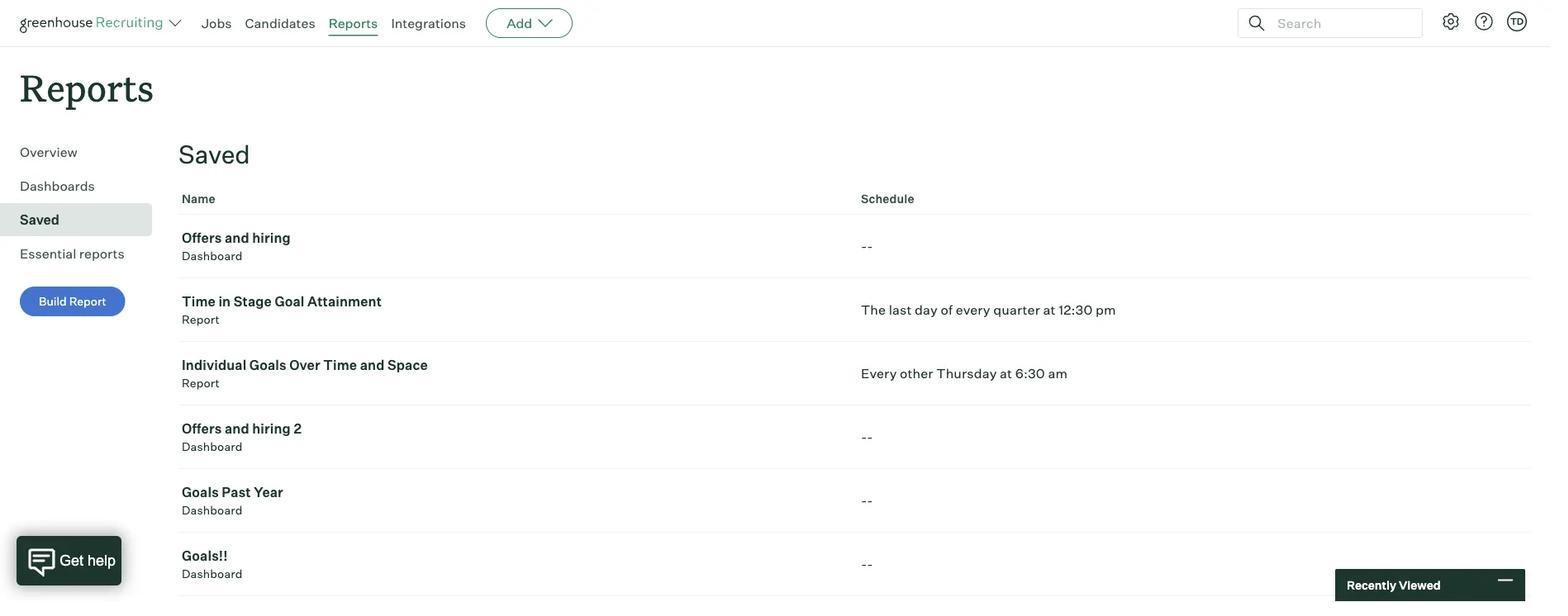Task type: vqa. For each thing, say whether or not it's contained in the screenshot.
the left a
no



Task type: describe. For each thing, give the bounding box(es) containing it.
build report
[[39, 294, 106, 309]]

1 horizontal spatial saved
[[179, 139, 250, 170]]

individual
[[182, 357, 247, 374]]

dashboard inside offers and hiring dashboard
[[182, 249, 243, 263]]

dashboards
[[20, 178, 95, 194]]

space
[[388, 357, 428, 374]]

essential reports
[[20, 246, 125, 262]]

report inside "button"
[[69, 294, 106, 309]]

goals inside individual goals over time and space report
[[249, 357, 287, 374]]

-- for offers and hiring 2
[[861, 429, 873, 446]]

-- for goals past year
[[861, 493, 873, 509]]

configure image
[[1441, 12, 1461, 31]]

build report button
[[20, 287, 125, 317]]

pm
[[1096, 302, 1116, 318]]

dashboard inside offers and hiring 2 dashboard
[[182, 440, 243, 454]]

and for dashboard
[[225, 230, 249, 246]]

the last day of every quarter at 12:30 pm
[[861, 302, 1116, 318]]

4 dashboard from the top
[[182, 567, 243, 582]]

year
[[254, 485, 283, 501]]

-- for goals!!
[[861, 556, 873, 573]]

candidates link
[[245, 15, 315, 31]]

jobs link
[[202, 15, 232, 31]]

essential
[[20, 246, 76, 262]]

report inside the 'time in stage goal attainment report'
[[182, 313, 220, 327]]

dashboards link
[[20, 176, 145, 196]]

1 horizontal spatial reports
[[329, 15, 378, 31]]

goal
[[275, 294, 305, 310]]

Search text field
[[1274, 11, 1408, 35]]

every other thursday at 6:30 am
[[861, 365, 1068, 382]]

name
[[182, 192, 216, 206]]

am
[[1048, 365, 1068, 382]]

recently
[[1347, 579, 1397, 593]]

goals inside 'goals past year dashboard'
[[182, 485, 219, 501]]

the
[[861, 302, 886, 318]]

day
[[915, 302, 938, 318]]

goals!!
[[182, 548, 228, 565]]

12:30
[[1059, 302, 1093, 318]]

0 horizontal spatial reports
[[20, 63, 154, 112]]

attainment
[[308, 294, 382, 310]]

goals!! dashboard
[[182, 548, 243, 582]]

td button
[[1508, 12, 1527, 31]]

report inside individual goals over time and space report
[[182, 376, 220, 391]]

integrations
[[391, 15, 466, 31]]

other
[[900, 365, 934, 382]]

jobs
[[202, 15, 232, 31]]

overview link
[[20, 142, 145, 162]]



Task type: locate. For each thing, give the bounding box(es) containing it.
offers inside offers and hiring dashboard
[[182, 230, 222, 246]]

0 vertical spatial and
[[225, 230, 249, 246]]

1 horizontal spatial time
[[323, 357, 357, 374]]

hiring for offers and hiring
[[252, 230, 291, 246]]

0 horizontal spatial saved
[[20, 212, 59, 228]]

individual goals over time and space report
[[182, 357, 428, 391]]

2 vertical spatial report
[[182, 376, 220, 391]]

essential reports link
[[20, 244, 145, 264]]

reports right candidates link
[[329, 15, 378, 31]]

time in stage goal attainment report
[[182, 294, 382, 327]]

time left in
[[182, 294, 216, 310]]

0 vertical spatial hiring
[[252, 230, 291, 246]]

and inside offers and hiring 2 dashboard
[[225, 421, 249, 437]]

dashboard
[[182, 249, 243, 263], [182, 440, 243, 454], [182, 504, 243, 518], [182, 567, 243, 582]]

past
[[222, 485, 251, 501]]

every
[[956, 302, 991, 318]]

candidates
[[245, 15, 315, 31]]

1 dashboard from the top
[[182, 249, 243, 263]]

goals left over
[[249, 357, 287, 374]]

time right over
[[323, 357, 357, 374]]

saved up essential
[[20, 212, 59, 228]]

0 horizontal spatial at
[[1000, 365, 1013, 382]]

1 vertical spatial offers
[[182, 421, 222, 437]]

1 vertical spatial goals
[[182, 485, 219, 501]]

0 horizontal spatial time
[[182, 294, 216, 310]]

viewed
[[1399, 579, 1441, 593]]

0 vertical spatial at
[[1044, 302, 1056, 318]]

time inside individual goals over time and space report
[[323, 357, 357, 374]]

goals left past
[[182, 485, 219, 501]]

report
[[69, 294, 106, 309], [182, 313, 220, 327], [182, 376, 220, 391]]

greenhouse recruiting image
[[20, 13, 169, 33]]

goals past year dashboard
[[182, 485, 283, 518]]

1 offers from the top
[[182, 230, 222, 246]]

hiring inside offers and hiring 2 dashboard
[[252, 421, 291, 437]]

hiring for offers and hiring 2
[[252, 421, 291, 437]]

1 horizontal spatial at
[[1044, 302, 1056, 318]]

time inside the 'time in stage goal attainment report'
[[182, 294, 216, 310]]

offers down name
[[182, 230, 222, 246]]

offers and hiring 2 dashboard
[[182, 421, 302, 454]]

add
[[507, 15, 532, 31]]

1 vertical spatial at
[[1000, 365, 1013, 382]]

quarter
[[994, 302, 1041, 318]]

0 vertical spatial goals
[[249, 357, 287, 374]]

over
[[289, 357, 321, 374]]

6:30
[[1016, 365, 1045, 382]]

2 offers from the top
[[182, 421, 222, 437]]

1 hiring from the top
[[252, 230, 291, 246]]

build
[[39, 294, 67, 309]]

report down individual
[[182, 376, 220, 391]]

1 vertical spatial reports
[[20, 63, 154, 112]]

-- for offers and hiring
[[861, 238, 873, 255]]

saved link
[[20, 210, 145, 230]]

report right build
[[69, 294, 106, 309]]

and
[[225, 230, 249, 246], [360, 357, 385, 374], [225, 421, 249, 437]]

and for 2
[[225, 421, 249, 437]]

0 horizontal spatial goals
[[182, 485, 219, 501]]

0 vertical spatial time
[[182, 294, 216, 310]]

thursday
[[937, 365, 997, 382]]

and left space
[[360, 357, 385, 374]]

hiring inside offers and hiring dashboard
[[252, 230, 291, 246]]

and inside individual goals over time and space report
[[360, 357, 385, 374]]

2 -- from the top
[[861, 429, 873, 446]]

1 vertical spatial time
[[323, 357, 357, 374]]

offers inside offers and hiring 2 dashboard
[[182, 421, 222, 437]]

offers and hiring dashboard
[[182, 230, 291, 263]]

reports
[[79, 246, 125, 262]]

2 vertical spatial and
[[225, 421, 249, 437]]

dashboard inside 'goals past year dashboard'
[[182, 504, 243, 518]]

add button
[[486, 8, 573, 38]]

saved up name
[[179, 139, 250, 170]]

3 -- from the top
[[861, 493, 873, 509]]

--
[[861, 238, 873, 255], [861, 429, 873, 446], [861, 493, 873, 509], [861, 556, 873, 573]]

overview
[[20, 144, 78, 161]]

at left "6:30"
[[1000, 365, 1013, 382]]

td button
[[1504, 8, 1531, 35]]

0 vertical spatial reports
[[329, 15, 378, 31]]

1 vertical spatial saved
[[20, 212, 59, 228]]

dashboard down goals!!
[[182, 567, 243, 582]]

integrations link
[[391, 15, 466, 31]]

offers down individual
[[182, 421, 222, 437]]

td
[[1511, 16, 1524, 27]]

0 vertical spatial report
[[69, 294, 106, 309]]

hiring left 2
[[252, 421, 291, 437]]

dashboard up in
[[182, 249, 243, 263]]

recently viewed
[[1347, 579, 1441, 593]]

at left 12:30 on the bottom of page
[[1044, 302, 1056, 318]]

goals
[[249, 357, 287, 374], [182, 485, 219, 501]]

offers for offers and hiring
[[182, 230, 222, 246]]

0 vertical spatial offers
[[182, 230, 222, 246]]

0 vertical spatial saved
[[179, 139, 250, 170]]

2
[[294, 421, 302, 437]]

hiring
[[252, 230, 291, 246], [252, 421, 291, 437]]

last
[[889, 302, 912, 318]]

and left 2
[[225, 421, 249, 437]]

reports down greenhouse recruiting image
[[20, 63, 154, 112]]

offers for offers and hiring 2
[[182, 421, 222, 437]]

and inside offers and hiring dashboard
[[225, 230, 249, 246]]

hiring up the goal
[[252, 230, 291, 246]]

time
[[182, 294, 216, 310], [323, 357, 357, 374]]

of
[[941, 302, 953, 318]]

dashboard down past
[[182, 504, 243, 518]]

reports link
[[329, 15, 378, 31]]

offers
[[182, 230, 222, 246], [182, 421, 222, 437]]

schedule
[[861, 192, 915, 206]]

every
[[861, 365, 897, 382]]

1 horizontal spatial goals
[[249, 357, 287, 374]]

stage
[[234, 294, 272, 310]]

at
[[1044, 302, 1056, 318], [1000, 365, 1013, 382]]

and up in
[[225, 230, 249, 246]]

dashboard up past
[[182, 440, 243, 454]]

report down in
[[182, 313, 220, 327]]

1 vertical spatial report
[[182, 313, 220, 327]]

1 vertical spatial and
[[360, 357, 385, 374]]

3 dashboard from the top
[[182, 504, 243, 518]]

reports
[[329, 15, 378, 31], [20, 63, 154, 112]]

4 -- from the top
[[861, 556, 873, 573]]

2 hiring from the top
[[252, 421, 291, 437]]

1 -- from the top
[[861, 238, 873, 255]]

-
[[861, 238, 867, 255], [867, 238, 873, 255], [861, 429, 867, 446], [867, 429, 873, 446], [861, 493, 867, 509], [867, 493, 873, 509], [861, 556, 867, 573], [867, 556, 873, 573]]

1 vertical spatial hiring
[[252, 421, 291, 437]]

in
[[219, 294, 231, 310]]

saved
[[179, 139, 250, 170], [20, 212, 59, 228]]

2 dashboard from the top
[[182, 440, 243, 454]]



